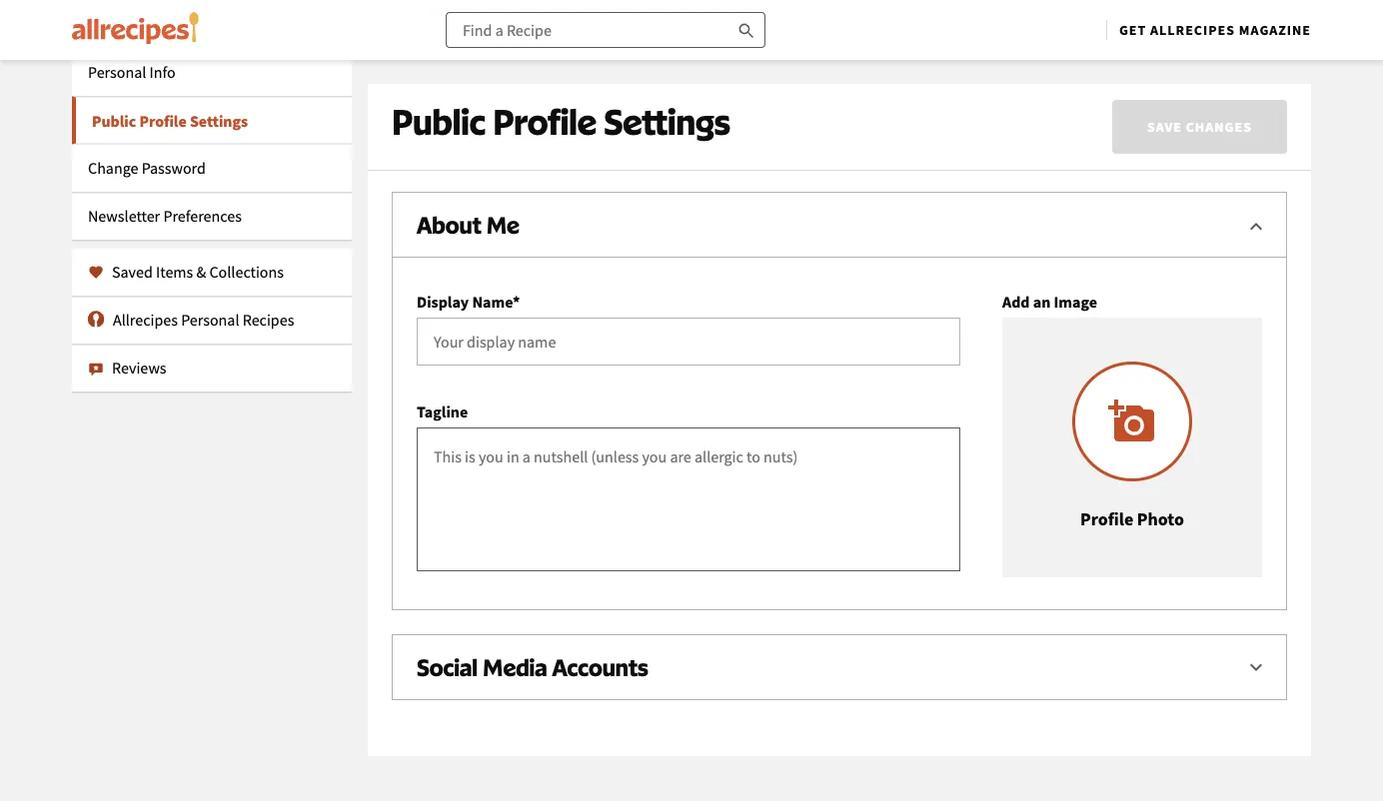 Task type: locate. For each thing, give the bounding box(es) containing it.
profile left "photo"
[[1081, 508, 1134, 531]]

profile, left so
[[676, 0, 729, 4]]

on down search text field at top
[[675, 52, 690, 70]]

settings down only you will be able to see the information on this page because you opted out of having a public profile
[[604, 100, 730, 143]]

users.
[[1166, 0, 1211, 4]]

opt
[[414, 138, 440, 158]]

this up next
[[898, 0, 926, 4]]

page left "because"
[[717, 52, 746, 70]]

photo
[[1137, 508, 1184, 531]]

change password link
[[72, 144, 352, 192]]

a
[[612, 0, 621, 4], [609, 9, 618, 32], [1101, 9, 1110, 32], [941, 52, 948, 70], [539, 138, 547, 158]]

to
[[1103, 0, 1118, 4], [433, 9, 449, 32], [941, 9, 957, 32], [543, 52, 555, 70]]

be right not
[[1028, 0, 1047, 4]]

the up uncheck
[[753, 0, 778, 4]]

0 vertical spatial page
[[929, 0, 966, 4]]

allrecipes
[[1151, 21, 1236, 39], [113, 310, 178, 330]]

2 horizontal spatial you
[[1228, 0, 1256, 4]]

personal
[[88, 62, 146, 82], [181, 310, 239, 330]]

me
[[486, 210, 520, 239]]

personal info
[[88, 62, 176, 82]]

1 horizontal spatial will
[[969, 0, 996, 4]]

0 vertical spatial be
[[1028, 0, 1047, 4]]

0 vertical spatial on
[[875, 0, 894, 4]]

change
[[88, 158, 138, 178]]

0 horizontal spatial information
[[603, 52, 672, 70]]

1 horizontal spatial page
[[929, 0, 966, 4]]

profile,
[[676, 0, 729, 4], [672, 9, 725, 32]]

having
[[558, 0, 609, 4], [554, 9, 605, 32], [1047, 9, 1098, 32], [899, 52, 938, 70], [488, 138, 536, 158]]

1 vertical spatial this
[[693, 52, 715, 70]]

of right "opt in the top right of the page
[[1028, 9, 1043, 32]]

on up below
[[875, 0, 894, 4]]

newsletter preferences link
[[72, 192, 352, 240]]

1 vertical spatial on
[[675, 52, 690, 70]]

of right opt at top
[[470, 138, 484, 158]]

will up "opt in the top right of the page
[[969, 0, 996, 4]]

change password
[[88, 158, 206, 178]]

of up into
[[540, 0, 555, 4]]

display name*
[[417, 292, 520, 312]]

0 horizontal spatial this
[[693, 52, 715, 70]]

0 horizontal spatial you
[[450, 52, 471, 70]]

2 horizontal spatial profile
[[1081, 508, 1134, 531]]

newsletter
[[88, 206, 160, 226]]

having up me
[[488, 138, 536, 158]]

will down back on the left top of page
[[474, 52, 495, 70]]

0 horizontal spatial settings
[[190, 111, 248, 131]]

this
[[898, 0, 926, 4], [693, 52, 715, 70]]

add an image
[[1003, 292, 1098, 312]]

1 horizontal spatial the
[[753, 0, 778, 4]]

able
[[515, 52, 540, 70]]

0 horizontal spatial personal
[[88, 62, 146, 82]]

0 vertical spatial will
[[969, 0, 996, 4]]

you right if
[[1228, 0, 1256, 4]]

1 horizontal spatial allrecipes
[[1151, 21, 1236, 39]]

you
[[1228, 0, 1256, 4], [450, 52, 471, 70], [800, 52, 821, 70]]

1 horizontal spatial personal
[[181, 310, 239, 330]]

allrecipes down users.
[[1151, 21, 1236, 39]]

the
[[753, 0, 778, 4], [796, 9, 821, 32], [581, 52, 600, 70]]

allrecipes up reviews
[[113, 310, 178, 330]]

about
[[417, 210, 481, 239]]

out
[[510, 0, 536, 4], [999, 9, 1025, 32], [861, 52, 881, 70], [443, 138, 467, 158]]

personal down saved items & collections link
[[181, 310, 239, 330]]

0 horizontal spatial opted
[[463, 0, 507, 4]]

to right next
[[941, 9, 957, 32]]

1 vertical spatial be
[[498, 52, 512, 70]]

personal left 'info' on the left of the page
[[88, 62, 146, 82]]

the right the see
[[581, 52, 600, 70]]

1 vertical spatial profile
[[598, 138, 644, 158]]

1 horizontal spatial be
[[1028, 0, 1047, 4]]

public profile settings down the see
[[392, 100, 730, 143]]

have
[[423, 0, 459, 4]]

you have opted out of having a public profile, so the information on this page will not be visible to other users. if you want to opt back into having a public profile, uncheck the box below next to "opt out of having a public profile"
[[392, 0, 1256, 32]]

profile up 'password'
[[139, 111, 187, 131]]

"opt
[[960, 9, 996, 32]]

profile inside button
[[1081, 508, 1134, 531]]

below
[[856, 9, 902, 32]]

be left able
[[498, 52, 512, 70]]

opted down box
[[824, 52, 859, 70]]

out right opt at top
[[443, 138, 467, 158]]

collections
[[209, 262, 284, 282]]

opted up back on the left top of page
[[463, 0, 507, 4]]

information
[[782, 0, 871, 4], [603, 52, 672, 70]]

you right "because"
[[800, 52, 821, 70]]

0 horizontal spatial be
[[498, 52, 512, 70]]

display
[[417, 292, 469, 312]]

1 horizontal spatial profile
[[990, 52, 1028, 70]]

social
[[417, 653, 478, 682]]

opted
[[463, 0, 507, 4], [824, 52, 859, 70]]

public down other
[[1114, 9, 1161, 32]]

public down only
[[392, 100, 486, 143]]

visible
[[1051, 0, 1099, 4]]

public
[[625, 0, 672, 4], [621, 9, 668, 32], [1114, 9, 1161, 32], [951, 52, 987, 70], [550, 138, 594, 158]]

public up change
[[92, 111, 136, 131]]

1 vertical spatial will
[[474, 52, 495, 70]]

1 horizontal spatial profile
[[493, 100, 597, 143]]

having up the see
[[554, 9, 605, 32]]

page
[[929, 0, 966, 4], [717, 52, 746, 70]]

1 vertical spatial the
[[796, 9, 821, 32]]

accounts
[[552, 653, 648, 682]]

opt out of having a public profile
[[414, 138, 644, 158]]

0 horizontal spatial page
[[717, 52, 746, 70]]

1 horizontal spatial opted
[[824, 52, 859, 70]]

name*
[[472, 292, 520, 312]]

1 horizontal spatial you
[[800, 52, 821, 70]]

profile down able
[[493, 100, 597, 143]]

chevron image
[[1245, 657, 1268, 681]]

public profile settings
[[392, 100, 730, 143], [92, 111, 248, 131]]

information down search text field at top
[[603, 52, 672, 70]]

be
[[1028, 0, 1047, 4], [498, 52, 512, 70]]

profile
[[990, 52, 1028, 70], [598, 138, 644, 158]]

tagline
[[417, 402, 468, 422]]

&
[[196, 262, 206, 282]]

1 horizontal spatial public
[[392, 100, 486, 143]]

settings
[[604, 100, 730, 143], [190, 111, 248, 131]]

into
[[521, 9, 551, 32]]

you right only
[[450, 52, 471, 70]]

info
[[150, 62, 176, 82]]

1 horizontal spatial on
[[875, 0, 894, 4]]

on
[[875, 0, 894, 4], [675, 52, 690, 70]]

will
[[969, 0, 996, 4], [474, 52, 495, 70]]

if
[[1214, 0, 1224, 4]]

0 vertical spatial allrecipes
[[1151, 21, 1236, 39]]

chevron image
[[1245, 214, 1268, 238]]

1 vertical spatial page
[[717, 52, 746, 70]]

2 vertical spatial the
[[581, 52, 600, 70]]

0 vertical spatial information
[[782, 0, 871, 4]]

you
[[392, 0, 419, 4]]

0 vertical spatial opted
[[463, 0, 507, 4]]

information inside you have opted out of having a public profile, so the information on this page will not be visible to other users. if you want to opt back into having a public profile, uncheck the box below next to "opt out of having a public profile"
[[782, 0, 871, 4]]

the left box
[[796, 9, 821, 32]]

1 horizontal spatial information
[[782, 0, 871, 4]]

0 vertical spatial personal
[[88, 62, 146, 82]]

profile"
[[1164, 9, 1221, 32]]

allrecipes personal recipes
[[113, 310, 294, 330]]

only
[[420, 52, 447, 70]]

uncheck
[[729, 9, 793, 32]]

0 horizontal spatial will
[[474, 52, 495, 70]]

1 horizontal spatial this
[[898, 0, 926, 4]]

0 horizontal spatial profile
[[598, 138, 644, 158]]

public profile settings up 'password'
[[92, 111, 248, 131]]

profile, up only you will be able to see the information on this page because you opted out of having a public profile
[[672, 9, 725, 32]]

2 horizontal spatial the
[[796, 9, 821, 32]]

allrecipes personal recipes link
[[72, 296, 352, 344]]

settings up 'change password' link
[[190, 111, 248, 131]]

0 vertical spatial this
[[898, 0, 926, 4]]

0 vertical spatial profile
[[990, 52, 1028, 70]]

page up next
[[929, 0, 966, 4]]

0 horizontal spatial the
[[581, 52, 600, 70]]

this inside you have opted out of having a public profile, so the information on this page will not be visible to other users. if you want to opt back into having a public profile, uncheck the box below next to "opt out of having a public profile"
[[898, 0, 926, 4]]

information up box
[[782, 0, 871, 4]]

0 horizontal spatial allrecipes
[[113, 310, 178, 330]]

back
[[481, 9, 517, 32]]

profile photo
[[1081, 508, 1184, 531]]

profile
[[493, 100, 597, 143], [139, 111, 187, 131], [1081, 508, 1134, 531]]

this left "because"
[[693, 52, 715, 70]]

out down not
[[999, 9, 1025, 32]]

public
[[392, 100, 486, 143], [92, 111, 136, 131]]

saved
[[112, 262, 153, 282]]

box
[[825, 9, 852, 32]]

reviews
[[112, 358, 167, 378]]

of
[[540, 0, 555, 4], [1028, 9, 1043, 32], [884, 52, 896, 70], [470, 138, 484, 158]]



Task type: vqa. For each thing, say whether or not it's contained in the screenshot.
Rate
no



Task type: describe. For each thing, give the bounding box(es) containing it.
opt
[[452, 9, 478, 32]]

Tagline text field
[[417, 428, 961, 572]]

0 vertical spatial profile,
[[676, 0, 729, 4]]

on inside you have opted out of having a public profile, so the information on this page will not be visible to other users. if you want to opt back into having a public profile, uncheck the box below next to "opt out of having a public profile"
[[875, 0, 894, 4]]

want
[[392, 9, 430, 32]]

will inside you have opted out of having a public profile, so the information on this page will not be visible to other users. if you want to opt back into having a public profile, uncheck the box below next to "opt out of having a public profile"
[[969, 0, 996, 4]]

get allrecipes magazine link
[[1119, 21, 1311, 39]]

to left other
[[1103, 0, 1118, 4]]

recipes
[[243, 310, 294, 330]]

to down have
[[433, 9, 449, 32]]

reviews link
[[72, 344, 352, 392]]

1 horizontal spatial public profile settings
[[392, 100, 730, 143]]

not
[[1000, 0, 1025, 4]]

image
[[1054, 292, 1098, 312]]

only you will be able to see the information on this page because you opted out of having a public profile
[[420, 52, 1028, 70]]

1 horizontal spatial settings
[[604, 100, 730, 143]]

other
[[1122, 0, 1163, 4]]

out down below
[[861, 52, 881, 70]]

saved items & collections
[[112, 262, 284, 282]]

about me
[[417, 210, 520, 239]]

public up search text field at top
[[625, 0, 672, 4]]

1 vertical spatial personal
[[181, 310, 239, 330]]

1 vertical spatial opted
[[824, 52, 859, 70]]

1 vertical spatial information
[[603, 52, 672, 70]]

1 vertical spatial profile,
[[672, 9, 725, 32]]

see
[[558, 52, 578, 70]]

add
[[1003, 292, 1030, 312]]

public profile settings link
[[72, 96, 352, 144]]

having up search text field at top
[[558, 0, 609, 4]]

you inside you have opted out of having a public profile, so the information on this page will not be visible to other users. if you want to opt back into having a public profile, uncheck the box below next to "opt out of having a public profile"
[[1228, 0, 1256, 4]]

public down the see
[[550, 138, 594, 158]]

because
[[749, 52, 797, 70]]

social media accounts
[[417, 653, 648, 682]]

0 horizontal spatial public
[[92, 111, 136, 131]]

Display Name* field
[[417, 318, 961, 366]]

0 horizontal spatial public profile settings
[[92, 111, 248, 131]]

1 vertical spatial allrecipes
[[113, 310, 178, 330]]

public up only you will be able to see the information on this page because you opted out of having a public profile
[[621, 9, 668, 32]]

of down below
[[884, 52, 896, 70]]

0 horizontal spatial profile
[[139, 111, 187, 131]]

0 horizontal spatial on
[[675, 52, 690, 70]]

opted inside you have opted out of having a public profile, so the information on this page will not be visible to other users. if you want to opt back into having a public profile, uncheck the box below next to "opt out of having a public profile"
[[463, 0, 507, 4]]

preferences
[[163, 206, 242, 226]]

having down visible
[[1047, 9, 1098, 32]]

page inside you have opted out of having a public profile, so the information on this page will not be visible to other users. if you want to opt back into having a public profile, uncheck the box below next to "opt out of having a public profile"
[[929, 0, 966, 4]]

get allrecipes magazine
[[1119, 21, 1311, 39]]

media
[[483, 653, 547, 682]]

password
[[142, 158, 206, 178]]

public down "opt in the top right of the page
[[951, 52, 987, 70]]

next
[[905, 9, 938, 32]]

out up into
[[510, 0, 536, 4]]

items
[[156, 262, 193, 282]]

to left the see
[[543, 52, 555, 70]]

an
[[1033, 292, 1051, 312]]

so
[[733, 0, 750, 4]]

newsletter preferences
[[88, 206, 242, 226]]

Search text field
[[446, 12, 766, 48]]

be inside you have opted out of having a public profile, so the information on this page will not be visible to other users. if you want to opt back into having a public profile, uncheck the box below next to "opt out of having a public profile"
[[1028, 0, 1047, 4]]

magazine
[[1239, 21, 1311, 39]]

get
[[1119, 21, 1147, 39]]

profile photo button
[[1003, 318, 1263, 578]]

saved items & collections link
[[72, 248, 352, 296]]

personal info link
[[72, 48, 352, 96]]

having down next
[[899, 52, 938, 70]]

0 vertical spatial the
[[753, 0, 778, 4]]



